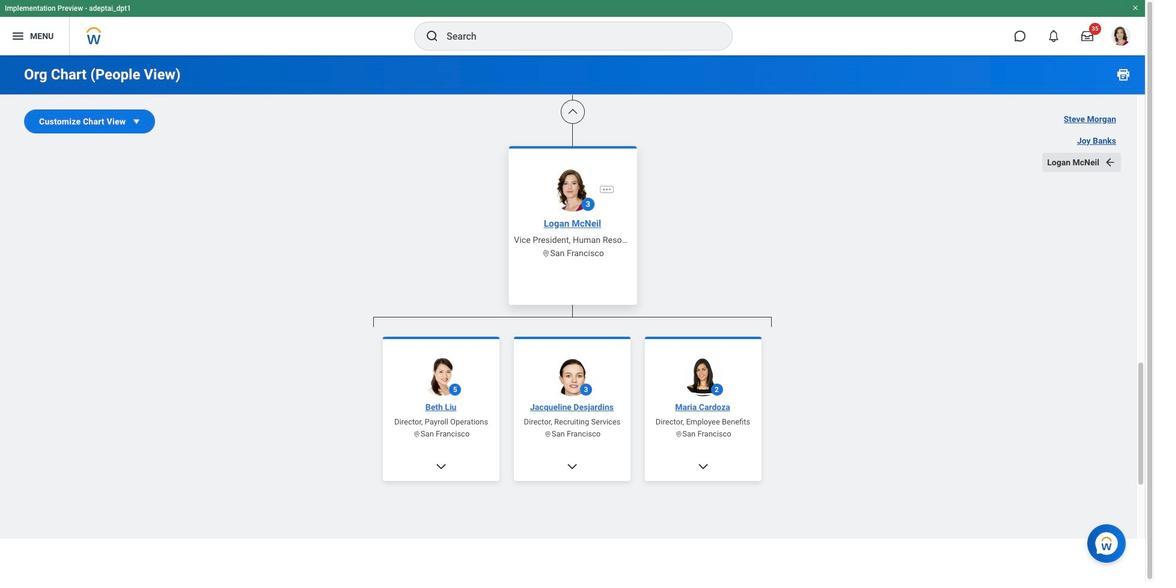 Task type: vqa. For each thing, say whether or not it's contained in the screenshot.
search icon
yes



Task type: describe. For each thing, give the bounding box(es) containing it.
close environment banner image
[[1132, 4, 1140, 11]]

arrow left image
[[1105, 156, 1117, 168]]

1 chevron down image from the left
[[436, 461, 448, 473]]

logan mcneil, logan mcneil, 3 direct reports element
[[374, 327, 772, 582]]

location image
[[542, 249, 550, 258]]

location image for first chevron down icon from left
[[413, 430, 421, 438]]

search image
[[425, 29, 440, 43]]

related actions image
[[602, 184, 612, 194]]

location image for first chevron down icon from the right
[[544, 430, 552, 438]]

inbox large image
[[1082, 30, 1094, 42]]

notifications large image
[[1048, 30, 1060, 42]]

3 location image from the left
[[675, 430, 683, 438]]



Task type: locate. For each thing, give the bounding box(es) containing it.
1 horizontal spatial chevron down image
[[567, 461, 579, 473]]

justify image
[[11, 29, 25, 43]]

chevron up image
[[567, 106, 579, 118]]

profile logan mcneil image
[[1112, 26, 1131, 48]]

0 horizontal spatial location image
[[413, 430, 421, 438]]

2 chevron down image from the left
[[567, 461, 579, 473]]

2 location image from the left
[[544, 430, 552, 438]]

Search Workday  search field
[[447, 23, 708, 49]]

chevron down image
[[436, 461, 448, 473], [567, 461, 579, 473]]

print org chart image
[[1117, 67, 1131, 82]]

2 horizontal spatial location image
[[675, 430, 683, 438]]

banner
[[0, 0, 1146, 55]]

caret down image
[[131, 115, 143, 127]]

1 location image from the left
[[413, 430, 421, 438]]

0 horizontal spatial chevron down image
[[436, 461, 448, 473]]

1 horizontal spatial location image
[[544, 430, 552, 438]]

main content
[[0, 0, 1146, 582]]

location image
[[413, 430, 421, 438], [544, 430, 552, 438], [675, 430, 683, 438]]



